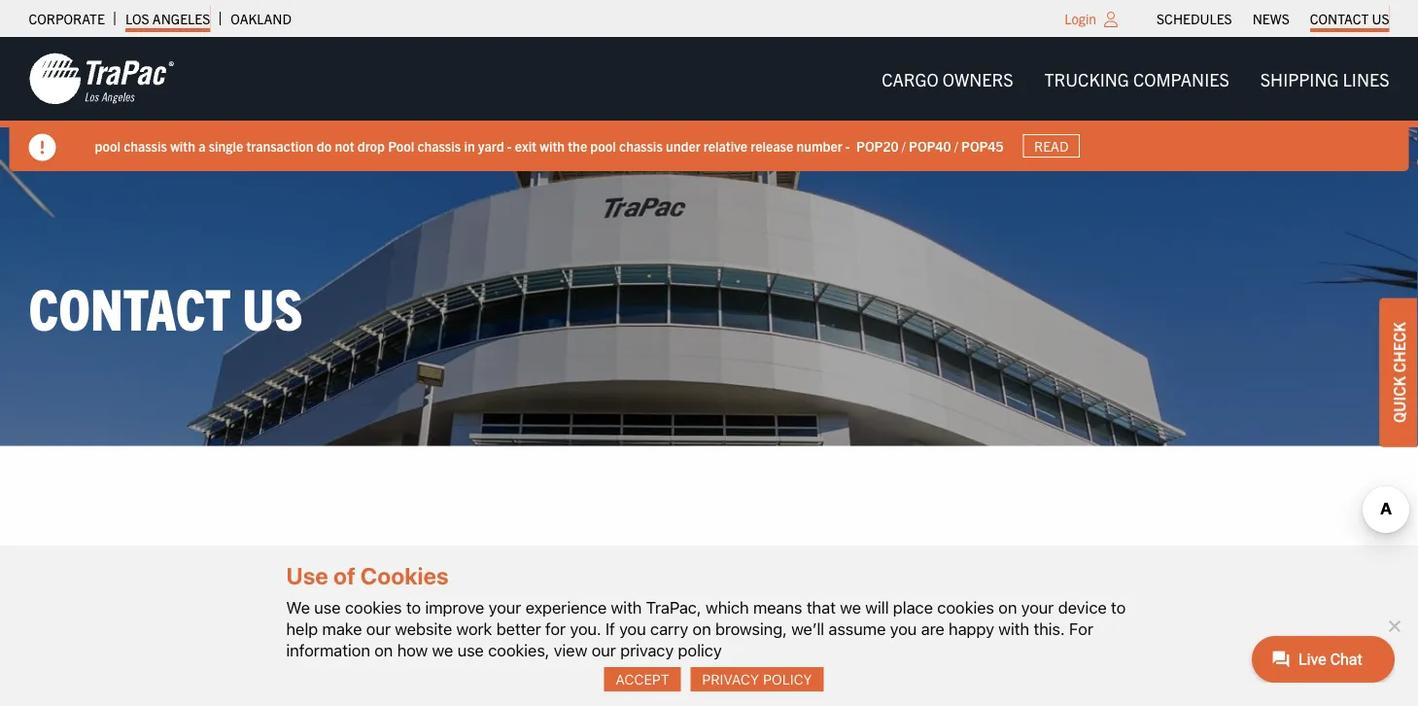 Task type: vqa. For each thing, say whether or not it's contained in the screenshot.
times.
yes



Task type: describe. For each thing, give the bounding box(es) containing it.
email
[[729, 545, 803, 587]]

check
[[1390, 322, 1409, 373]]

make
[[322, 619, 362, 638]]

note
[[777, 598, 807, 617]]

los angeles image
[[29, 52, 175, 106]]

release
[[751, 137, 794, 154]]

we
[[286, 597, 310, 617]]

privacy policy
[[703, 671, 813, 687]]

our inside please note our customer service email has a very heavy daily volume, resulting in potentially slow response times. please select the topic below that  aligns with your inquiry to ensure a quicker reply.
[[810, 598, 832, 617]]

ensure
[[1242, 623, 1288, 642]]

work
[[457, 619, 492, 638]]

contact us link
[[1311, 5, 1390, 32]]

use
[[286, 562, 329, 589]]

do
[[317, 137, 332, 154]]

if
[[606, 619, 615, 638]]

with right 'exit'
[[540, 137, 565, 154]]

has
[[994, 598, 1018, 617]]

daily
[[1107, 598, 1139, 617]]

los angeles link
[[125, 5, 210, 32]]

happy
[[949, 619, 995, 638]]

read
[[1035, 137, 1069, 155]]

1 horizontal spatial use
[[458, 640, 484, 660]]

pop40
[[909, 137, 952, 154]]

news link
[[1253, 5, 1290, 32]]

login
[[1065, 10, 1097, 27]]

resulting
[[1199, 598, 1257, 617]]

select
[[886, 623, 926, 642]]

topic
[[954, 623, 988, 642]]

use of cookies we use cookies to improve your experience with trapac, which means that we will place cookies on your device to help make our website work better for you. if you carry on browsing, we'll assume you are happy with this. for information on how we use cookies, view our privacy policy
[[286, 562, 1126, 660]]

device
[[1059, 597, 1107, 617]]

1 you from the left
[[620, 619, 646, 638]]

information
[[286, 640, 370, 660]]

this.
[[1034, 619, 1065, 638]]

customer
[[836, 598, 899, 617]]

us inside main content
[[810, 545, 843, 587]]

quicker
[[1303, 623, 1353, 642]]

2 pool from the left
[[591, 137, 616, 154]]

0 horizontal spatial on
[[375, 640, 393, 660]]

for
[[546, 619, 566, 638]]

schedules link
[[1157, 5, 1233, 32]]

inquiry
[[1176, 623, 1222, 642]]

trucking companies
[[1045, 68, 1230, 89]]

potentially
[[1276, 598, 1346, 617]]

please note our customer service email has a very heavy daily volume, resulting in potentially slow response times. please select the topic below that  aligns with your inquiry to ensure a quicker reply.
[[729, 598, 1379, 667]]

which
[[706, 597, 749, 617]]

quick check
[[1390, 322, 1409, 423]]

assume
[[829, 619, 886, 638]]

for
[[1070, 619, 1094, 638]]

customer
[[29, 545, 162, 587]]

los angeles
[[125, 10, 210, 27]]

cargo
[[882, 68, 939, 89]]

1 / from the left
[[902, 137, 906, 154]]

the inside please note our customer service email has a very heavy daily volume, resulting in potentially slow response times. please select the topic below that  aligns with your inquiry to ensure a quicker reply.
[[929, 623, 951, 642]]

are
[[922, 619, 945, 638]]

trucking
[[1045, 68, 1130, 89]]

quick
[[1390, 376, 1409, 423]]

with inside please note our customer service email has a very heavy daily volume, resulting in potentially slow response times. please select the topic below that  aligns with your inquiry to ensure a quicker reply.
[[1111, 623, 1139, 642]]

0 horizontal spatial your
[[489, 597, 522, 617]]

times.
[[793, 623, 834, 642]]

in inside banner
[[464, 137, 475, 154]]

response
[[729, 623, 790, 642]]

oakland link
[[231, 5, 292, 32]]

corporate
[[29, 10, 105, 27]]

view
[[554, 640, 588, 660]]

1 pool from the left
[[95, 137, 121, 154]]

corporate link
[[29, 5, 105, 32]]

shipping
[[1261, 68, 1340, 89]]

2 chassis from the left
[[418, 137, 461, 154]]

place
[[894, 597, 934, 617]]

transaction
[[247, 137, 314, 154]]

cookies
[[361, 562, 449, 589]]

quick check link
[[1380, 298, 1419, 447]]

relative
[[704, 137, 748, 154]]

means
[[754, 597, 803, 617]]

pop20
[[857, 137, 899, 154]]

pool chassis with a single transaction  do not drop pool chassis in yard -  exit with the pool chassis under relative release number -  pop20 / pop40 / pop45
[[95, 137, 1004, 154]]

1 horizontal spatial to
[[1112, 597, 1126, 617]]

owners
[[943, 68, 1014, 89]]

no image
[[1385, 616, 1404, 636]]

1 cookies from the left
[[345, 597, 402, 617]]

cookies,
[[488, 640, 550, 660]]

oakland
[[231, 10, 292, 27]]

experience
[[526, 597, 607, 617]]

number
[[797, 137, 843, 154]]

0 horizontal spatial contact us
[[29, 270, 303, 341]]

contact us inside 'menu bar'
[[1311, 10, 1390, 27]]

pool
[[388, 137, 414, 154]]

1 vertical spatial contact
[[29, 270, 231, 341]]



Task type: locate. For each thing, give the bounding box(es) containing it.
your down volume,
[[1143, 623, 1172, 642]]

a
[[199, 137, 206, 154], [1021, 598, 1029, 617], [1291, 623, 1299, 642]]

service
[[903, 598, 950, 617]]

0 vertical spatial in
[[464, 137, 475, 154]]

policy
[[678, 640, 722, 660]]

cookies up happy
[[938, 597, 995, 617]]

chassis right the pool
[[418, 137, 461, 154]]

contact us
[[1311, 10, 1390, 27], [29, 270, 303, 341]]

1 vertical spatial a
[[1021, 598, 1029, 617]]

the right 'exit'
[[568, 137, 588, 154]]

email us
[[729, 545, 843, 587]]

lines
[[1344, 68, 1390, 89]]

privacy policy link
[[691, 667, 824, 691]]

1 horizontal spatial chassis
[[418, 137, 461, 154]]

1 vertical spatial menu bar
[[867, 59, 1406, 98]]

0 vertical spatial use
[[314, 597, 341, 617]]

2 vertical spatial a
[[1291, 623, 1299, 642]]

our down if
[[592, 640, 616, 660]]

pop45
[[962, 137, 1004, 154]]

2 vertical spatial us
[[810, 545, 843, 587]]

1 vertical spatial the
[[929, 623, 951, 642]]

on left how
[[375, 640, 393, 660]]

/
[[902, 137, 906, 154], [955, 137, 959, 154]]

- left 'exit'
[[507, 137, 512, 154]]

1 horizontal spatial cookies
[[938, 597, 995, 617]]

0 horizontal spatial us
[[242, 270, 303, 341]]

2 - from the left
[[846, 137, 851, 154]]

2 horizontal spatial a
[[1291, 623, 1299, 642]]

with up if
[[611, 597, 642, 617]]

angeles
[[153, 10, 210, 27]]

chassis down 'los angeles' image
[[124, 137, 167, 154]]

the down service
[[929, 623, 951, 642]]

pool right 'exit'
[[591, 137, 616, 154]]

1 - from the left
[[507, 137, 512, 154]]

news
[[1253, 10, 1290, 27]]

exit
[[515, 137, 537, 154]]

0 vertical spatial us
[[1373, 10, 1390, 27]]

single
[[209, 137, 243, 154]]

volume,
[[1142, 598, 1195, 617]]

1 vertical spatial please
[[838, 623, 882, 642]]

drop
[[358, 137, 385, 154]]

to right heavy
[[1112, 597, 1126, 617]]

2 horizontal spatial chassis
[[619, 137, 663, 154]]

website
[[395, 619, 452, 638]]

1 horizontal spatial pool
[[591, 137, 616, 154]]

0 vertical spatial that
[[807, 597, 836, 617]]

0 vertical spatial menu bar
[[1147, 5, 1400, 32]]

1 horizontal spatial you
[[891, 619, 917, 638]]

1 horizontal spatial -
[[846, 137, 851, 154]]

cookies up make
[[345, 597, 402, 617]]

2 you from the left
[[891, 619, 917, 638]]

schedules
[[1157, 10, 1233, 27]]

not
[[335, 137, 354, 154]]

we
[[840, 597, 862, 617], [432, 640, 453, 660]]

in
[[464, 137, 475, 154], [1260, 598, 1273, 617]]

heavy
[[1065, 598, 1104, 617]]

you.
[[570, 619, 602, 638]]

1 horizontal spatial our
[[592, 640, 616, 660]]

on up below
[[999, 597, 1018, 617]]

pool right solid image
[[95, 137, 121, 154]]

reply.
[[729, 648, 766, 667]]

on up policy
[[693, 619, 712, 638]]

1 horizontal spatial contact us
[[1311, 10, 1390, 27]]

contact
[[1311, 10, 1370, 27], [29, 270, 231, 341]]

0 horizontal spatial the
[[568, 137, 588, 154]]

your
[[489, 597, 522, 617], [1022, 597, 1055, 617], [1143, 623, 1172, 642]]

0 horizontal spatial you
[[620, 619, 646, 638]]

1 vertical spatial us
[[242, 270, 303, 341]]

main content
[[9, 504, 1410, 706]]

login link
[[1065, 10, 1097, 27]]

0 horizontal spatial -
[[507, 137, 512, 154]]

trucking companies link
[[1029, 59, 1246, 98]]

browsing,
[[716, 619, 788, 638]]

your up this.
[[1022, 597, 1055, 617]]

below
[[992, 623, 1031, 642]]

companies
[[1134, 68, 1230, 89]]

better
[[497, 619, 541, 638]]

1 horizontal spatial we
[[840, 597, 862, 617]]

0 horizontal spatial that
[[807, 597, 836, 617]]

with down has
[[999, 619, 1030, 638]]

0 horizontal spatial to
[[406, 597, 421, 617]]

the
[[568, 137, 588, 154], [929, 623, 951, 642]]

0 vertical spatial please
[[729, 598, 773, 617]]

with
[[170, 137, 195, 154], [540, 137, 565, 154], [611, 597, 642, 617], [999, 619, 1030, 638], [1111, 623, 1139, 642]]

2 horizontal spatial to
[[1225, 623, 1239, 642]]

0 vertical spatial a
[[199, 137, 206, 154]]

0 horizontal spatial please
[[729, 598, 773, 617]]

menu bar inside banner
[[867, 59, 1406, 98]]

1 horizontal spatial please
[[838, 623, 882, 642]]

a inside banner
[[199, 137, 206, 154]]

we'll
[[792, 619, 825, 638]]

use down work
[[458, 640, 484, 660]]

our up we'll
[[810, 598, 832, 617]]

0 horizontal spatial a
[[199, 137, 206, 154]]

1 vertical spatial our
[[366, 619, 391, 638]]

2 horizontal spatial our
[[810, 598, 832, 617]]

that
[[807, 597, 836, 617], [1035, 623, 1061, 642]]

improve
[[425, 597, 485, 617]]

email
[[954, 598, 990, 617]]

slow
[[1350, 598, 1379, 617]]

0 horizontal spatial cookies
[[345, 597, 402, 617]]

1 horizontal spatial a
[[1021, 598, 1029, 617]]

yard
[[478, 137, 504, 154]]

2 horizontal spatial us
[[1373, 10, 1390, 27]]

1 vertical spatial we
[[432, 640, 453, 660]]

banner containing cargo owners
[[0, 37, 1419, 171]]

to inside please note our customer service email has a very heavy daily volume, resulting in potentially slow response times. please select the topic below that  aligns with your inquiry to ensure a quicker reply.
[[1225, 623, 1239, 642]]

that up we'll
[[807, 597, 836, 617]]

0 vertical spatial we
[[840, 597, 862, 617]]

in left yard
[[464, 137, 475, 154]]

a down potentially
[[1291, 623, 1299, 642]]

1 vertical spatial on
[[693, 619, 712, 638]]

that inside please note our customer service email has a very heavy daily volume, resulting in potentially slow response times. please select the topic below that  aligns with your inquiry to ensure a quicker reply.
[[1035, 623, 1061, 642]]

2 / from the left
[[955, 137, 959, 154]]

1 horizontal spatial the
[[929, 623, 951, 642]]

trapac,
[[646, 597, 702, 617]]

us
[[1373, 10, 1390, 27], [242, 270, 303, 341], [810, 545, 843, 587]]

0 horizontal spatial use
[[314, 597, 341, 617]]

contact inside 'menu bar'
[[1311, 10, 1370, 27]]

menu bar down light icon
[[867, 59, 1406, 98]]

0 horizontal spatial in
[[464, 137, 475, 154]]

you right if
[[620, 619, 646, 638]]

0 vertical spatial on
[[999, 597, 1018, 617]]

0 horizontal spatial we
[[432, 640, 453, 660]]

0 horizontal spatial our
[[366, 619, 391, 638]]

0 vertical spatial the
[[568, 137, 588, 154]]

0 vertical spatial contact
[[1311, 10, 1370, 27]]

/ right pop20
[[902, 137, 906, 154]]

help
[[286, 619, 318, 638]]

on
[[999, 597, 1018, 617], [693, 619, 712, 638], [375, 640, 393, 660]]

privacy
[[621, 640, 674, 660]]

3 chassis from the left
[[619, 137, 663, 154]]

0 horizontal spatial /
[[902, 137, 906, 154]]

accept
[[616, 671, 670, 687]]

in up ensure
[[1260, 598, 1273, 617]]

you down place
[[891, 619, 917, 638]]

use up make
[[314, 597, 341, 617]]

2 vertical spatial our
[[592, 640, 616, 660]]

0 vertical spatial our
[[810, 598, 832, 617]]

carry
[[651, 619, 689, 638]]

los
[[125, 10, 149, 27]]

2 horizontal spatial on
[[999, 597, 1018, 617]]

our right make
[[366, 619, 391, 638]]

us inside 'menu bar'
[[1373, 10, 1390, 27]]

- right the number
[[846, 137, 851, 154]]

1 horizontal spatial that
[[1035, 623, 1061, 642]]

will
[[866, 597, 889, 617]]

pool
[[95, 137, 121, 154], [591, 137, 616, 154]]

you
[[620, 619, 646, 638], [891, 619, 917, 638]]

2 horizontal spatial your
[[1143, 623, 1172, 642]]

1 horizontal spatial your
[[1022, 597, 1055, 617]]

0 vertical spatial contact us
[[1311, 10, 1390, 27]]

0 horizontal spatial chassis
[[124, 137, 167, 154]]

menu bar containing cargo owners
[[867, 59, 1406, 98]]

that down very
[[1035, 623, 1061, 642]]

light image
[[1105, 12, 1118, 27]]

your up the better
[[489, 597, 522, 617]]

banner
[[0, 37, 1419, 171]]

1 vertical spatial in
[[1260, 598, 1273, 617]]

shipping lines link
[[1246, 59, 1406, 98]]

please up the browsing,
[[729, 598, 773, 617]]

1 chassis from the left
[[124, 137, 167, 154]]

main content containing customer service
[[9, 504, 1410, 706]]

2 cookies from the left
[[938, 597, 995, 617]]

your inside please note our customer service email has a very heavy daily volume, resulting in potentially slow response times. please select the topic below that  aligns with your inquiry to ensure a quicker reply.
[[1143, 623, 1172, 642]]

service
[[168, 545, 269, 587]]

we down website
[[432, 640, 453, 660]]

very
[[1033, 598, 1061, 617]]

menu bar
[[1147, 5, 1400, 32], [867, 59, 1406, 98]]

/ left pop45
[[955, 137, 959, 154]]

menu bar containing schedules
[[1147, 5, 1400, 32]]

to down resulting
[[1225, 623, 1239, 642]]

please down customer
[[838, 623, 882, 642]]

menu bar up shipping
[[1147, 5, 1400, 32]]

privacy
[[703, 671, 760, 687]]

we up assume
[[840, 597, 862, 617]]

1 vertical spatial use
[[458, 640, 484, 660]]

in inside please note our customer service email has a very heavy daily volume, resulting in potentially slow response times. please select the topic below that  aligns with your inquiry to ensure a quicker reply.
[[1260, 598, 1273, 617]]

1 horizontal spatial /
[[955, 137, 959, 154]]

of
[[333, 562, 356, 589]]

1 horizontal spatial in
[[1260, 598, 1273, 617]]

that inside use of cookies we use cookies to improve your experience with trapac, which means that we will place cookies on your device to help make our website work better for you. if you carry on browsing, we'll assume you are happy with this. for information on how we use cookies, view our privacy policy
[[807, 597, 836, 617]]

2 vertical spatial on
[[375, 640, 393, 660]]

with down daily
[[1111, 623, 1139, 642]]

shipping lines
[[1261, 68, 1390, 89]]

cargo owners link
[[867, 59, 1029, 98]]

0 horizontal spatial pool
[[95, 137, 121, 154]]

solid image
[[29, 134, 56, 161]]

1 horizontal spatial on
[[693, 619, 712, 638]]

policy
[[763, 671, 813, 687]]

1 vertical spatial contact us
[[29, 270, 303, 341]]

with left "single"
[[170, 137, 195, 154]]

0 horizontal spatial contact
[[29, 270, 231, 341]]

under
[[666, 137, 701, 154]]

read link
[[1024, 134, 1080, 158]]

1 horizontal spatial us
[[810, 545, 843, 587]]

how
[[397, 640, 428, 660]]

a right has
[[1021, 598, 1029, 617]]

a left "single"
[[199, 137, 206, 154]]

cargo owners
[[882, 68, 1014, 89]]

1 vertical spatial that
[[1035, 623, 1061, 642]]

to up website
[[406, 597, 421, 617]]

1 horizontal spatial contact
[[1311, 10, 1370, 27]]

chassis left under
[[619, 137, 663, 154]]



